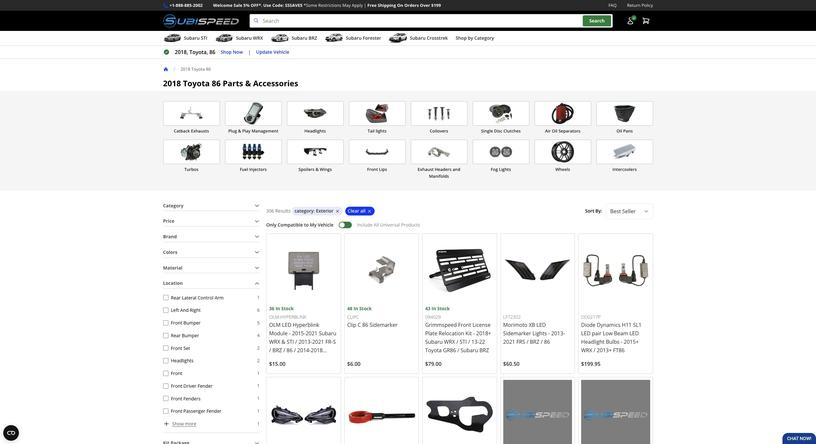 Task type: describe. For each thing, give the bounding box(es) containing it.
toyota for 2018 toyota 86
[[192, 66, 205, 72]]

front fenders
[[171, 396, 201, 402]]

category
[[475, 35, 494, 41]]

1 for front fenders
[[257, 396, 260, 402]]

include
[[357, 222, 373, 228]]

6
[[257, 307, 260, 314]]

Front Driver Fender button
[[163, 384, 168, 389]]

update vehicle button
[[256, 48, 290, 56]]

crosstrek inside 36 in stock olm-hyperblink olm led hyperblink module - 2015-2021 subaru wrx & sti / 2013-2021 fr-s / brz / 86 / 2014-2018 forester / 2013-2017 crosstrek / 2012-2016 impreza / 2010-2014 outback
[[269, 364, 293, 371]]

2 for headlights
[[257, 358, 260, 364]]

forester inside dropdown button
[[363, 35, 381, 41]]

2013+
[[597, 347, 612, 354]]

subaru right a subaru brz thumbnail image
[[292, 35, 308, 41]]

shop now
[[221, 49, 243, 55]]

86 left parts
[[212, 78, 221, 89]]

forester inside 36 in stock olm-hyperblink olm led hyperblink module - 2015-2021 subaru wrx & sti / 2013-2021 fr-s / brz / 86 / 2014-2018 forester / 2013-2017 crosstrek / 2012-2016 impreza / 2010-2014 outback
[[269, 356, 290, 363]]

front passenger fender
[[171, 409, 222, 415]]

air
[[546, 128, 551, 134]]

grimmspeed front license plate relocation kit - 2018+ subaru wrx / sti / 13-22 toyota gr86 / subaru brz image
[[425, 237, 494, 306]]

subaru inside dropdown button
[[184, 35, 200, 41]]

subaru brz button
[[271, 32, 317, 45]]

885-
[[185, 2, 193, 8]]

2012-
[[297, 364, 311, 371]]

olm sequential style headlights with 6000k hid - 2013-2016 scion fr-s / subaru brz / toyota 86 image
[[269, 381, 338, 445]]

fr-
[[326, 339, 333, 346]]

spoilers & wings
[[299, 167, 332, 173]]

0 vertical spatial |
[[364, 2, 367, 8]]

vehicle inside button
[[274, 49, 290, 55]]

Headlights button
[[163, 359, 168, 364]]

coilovers
[[430, 128, 449, 134]]

clip c 86 sidemarker image
[[347, 237, 416, 306]]

set
[[184, 345, 190, 352]]

beam
[[615, 330, 629, 338]]

2021 down 'hyperblink'
[[306, 330, 318, 338]]

air oil separators image
[[535, 102, 591, 126]]

& inside button
[[238, 128, 241, 134]]

led up 2015+
[[630, 330, 639, 338]]

sidemarker inside 48 in stock clipc clip c 86 sidemarker
[[370, 322, 398, 329]]

category for category
[[163, 203, 184, 209]]

brz inside 43 in stock 094029 grimmspeed front license plate relocation kit - 2018+ subaru wrx / sti / 13-22 toyota gr86 / subaru brz
[[480, 347, 489, 354]]

48 in stock clipc clip c 86 sidemarker
[[347, 306, 398, 329]]

left and right
[[171, 308, 201, 314]]

888-
[[176, 2, 185, 8]]

Front Passenger Fender button
[[163, 409, 168, 414]]

brz inside dropdown button
[[309, 35, 317, 41]]

impreza
[[269, 373, 289, 380]]

update
[[256, 49, 273, 55]]

manifolds
[[429, 174, 449, 179]]

Select... button
[[606, 204, 653, 219]]

$199
[[432, 2, 441, 8]]

0 horizontal spatial |
[[248, 49, 251, 56]]

2 for front set
[[257, 345, 260, 351]]

turbos image
[[163, 140, 220, 164]]

- inside dd0217p diode dynamics h11 sl1 led pair low beam led headlight bulbs - 2015+ wrx / 2013+ ft86
[[621, 339, 623, 346]]

brz inside "lf72302 morimoto xb led sidemarker lights - 2013- 2021 frs / brz / 86"
[[530, 339, 540, 346]]

tail
[[368, 128, 375, 134]]

exhaust
[[418, 167, 434, 173]]

tail lights image
[[349, 102, 405, 126]]

fender for front driver fender
[[198, 383, 213, 390]]

intercoolers image
[[597, 140, 653, 164]]

catback exhausts
[[174, 128, 209, 134]]

air oil separators button
[[535, 101, 592, 135]]

+1-888-885-2002
[[170, 2, 203, 8]]

wings
[[320, 167, 332, 173]]

dd0217p
[[582, 314, 601, 320]]

2018 toyota 86 link
[[181, 66, 216, 72]]

fenders
[[184, 396, 201, 402]]

2018+
[[477, 330, 492, 338]]

sti for grimmspeed
[[460, 339, 467, 346]]

wheels image
[[535, 140, 591, 164]]

2016
[[311, 364, 323, 371]]

subaru right the a subaru forester thumbnail image
[[346, 35, 362, 41]]

headlights image
[[287, 102, 343, 126]]

category : exterior
[[295, 208, 334, 214]]

1 for front passenger fender
[[257, 408, 260, 415]]

module
[[269, 330, 288, 338]]

subaru crosstrek
[[410, 35, 448, 41]]

2018 for 2018 toyota 86
[[181, 66, 190, 72]]

morimoto xb led sidemarker lights - 2013-2021 frs / brz / 86 image
[[504, 237, 572, 306]]

22
[[479, 339, 485, 346]]

wrx inside dropdown button
[[253, 35, 263, 41]]

pans
[[624, 128, 633, 134]]

plug & play management image
[[225, 102, 282, 126]]

86 inside 36 in stock olm-hyperblink olm led hyperblink module - 2015-2021 subaru wrx & sti / 2013-2021 fr-s / brz / 86 / 2014-2018 forester / 2013-2017 crosstrek / 2012-2016 impreza / 2010-2014 outback
[[287, 347, 293, 354]]

and
[[180, 308, 189, 314]]

86 right toyota,
[[210, 49, 216, 56]]

single disc clutches
[[481, 128, 521, 134]]

front inside 43 in stock 094029 grimmspeed front license plate relocation kit - 2018+ subaru wrx / sti / 13-22 toyota gr86 / subaru brz
[[458, 322, 472, 329]]

clip
[[347, 322, 357, 329]]

a subaru sti thumbnail image image
[[163, 33, 181, 43]]

2002
[[193, 2, 203, 8]]

welcome
[[213, 2, 233, 8]]

exhaust headers and manifolds image
[[411, 140, 467, 164]]

sticker fab sti ts jdm style front bumper pinstripe (yellow) - 2013-2021 scion fr-s / subaru brz / toyota 86 image
[[582, 381, 651, 445]]

home image
[[163, 67, 168, 72]]

$15.00
[[269, 361, 286, 368]]

1 vertical spatial vehicle
[[318, 222, 334, 228]]

xb
[[529, 322, 536, 329]]

2015-
[[292, 330, 306, 338]]

sort by:
[[586, 208, 603, 214]]

2018 for 2018 toyota 86 parts & accessories
[[163, 78, 181, 89]]

:
[[314, 208, 315, 214]]

front for front lips
[[367, 167, 378, 173]]

subaru brz
[[292, 35, 317, 41]]

led inside 36 in stock olm-hyperblink olm led hyperblink module - 2015-2021 subaru wrx & sti / 2013-2021 fr-s / brz / 86 / 2014-2018 forester / 2013-2017 crosstrek / 2012-2016 impreza / 2010-2014 outback
[[282, 322, 292, 329]]

- inside 36 in stock olm-hyperblink olm led hyperblink module - 2015-2021 subaru wrx & sti / 2013-2021 fr-s / brz / 86 / 2014-2018 forester / 2013-2017 crosstrek / 2012-2016 impreza / 2010-2014 outback
[[289, 330, 291, 338]]

lips
[[379, 167, 387, 173]]

products
[[401, 222, 420, 228]]

clutches
[[504, 128, 521, 134]]

*some restrictions may apply | free shipping on orders over $199
[[304, 2, 441, 8]]

36
[[269, 306, 275, 312]]

toyota,
[[190, 49, 208, 56]]

fr-s / brz / 86 drivers side tail gasket lh image
[[425, 381, 494, 445]]

front for front set
[[171, 345, 182, 352]]

front bumper
[[171, 320, 201, 326]]

36 in stock olm-hyperblink olm led hyperblink module - 2015-2021 subaru wrx & sti / 2013-2021 fr-s / brz / 86 / 2014-2018 forester / 2013-2017 crosstrek / 2012-2016 impreza / 2010-2014 outback
[[269, 306, 337, 388]]

may
[[343, 2, 351, 8]]

catback
[[174, 128, 190, 134]]

48
[[347, 306, 353, 312]]

& right parts
[[245, 78, 251, 89]]

morimoto
[[504, 322, 528, 329]]

headlight
[[582, 339, 605, 346]]

single disc clutches image
[[473, 102, 529, 126]]

fuel injectors
[[240, 167, 267, 173]]

on
[[397, 2, 404, 8]]

fog lights button
[[473, 140, 530, 180]]

subaru sti button
[[163, 32, 207, 45]]

1 for front driver fender
[[257, 383, 260, 389]]

free
[[368, 2, 377, 8]]

sticker fab front and rear 3d carbon fiber emblem overlays image
[[504, 381, 572, 445]]

$79.00
[[425, 361, 442, 368]]

- inside 43 in stock 094029 grimmspeed front license plate relocation kit - 2018+ subaru wrx / sti / 13-22 toyota gr86 / subaru brz
[[474, 330, 475, 338]]

6 1 from the top
[[257, 421, 260, 427]]

86 down toyota,
[[206, 66, 211, 72]]

front lips image
[[349, 140, 405, 164]]

single
[[481, 128, 493, 134]]

my
[[310, 222, 317, 228]]

policy
[[642, 2, 653, 8]]

brand
[[163, 234, 177, 240]]

1 for rear lateral control arm
[[257, 295, 260, 301]]

welcome sale 5% off*. use code: sssave5
[[213, 2, 303, 8]]

2018, toyota, 86
[[175, 49, 216, 56]]

2018 inside 36 in stock olm-hyperblink olm led hyperblink module - 2015-2021 subaru wrx & sti / 2013-2021 fr-s / brz / 86 / 2014-2018 forester / 2013-2017 crosstrek / 2012-2016 impreza / 2010-2014 outback
[[311, 347, 323, 354]]

front for front fenders
[[171, 396, 182, 402]]

306
[[266, 208, 274, 214]]

sidemarker inside "lf72302 morimoto xb led sidemarker lights - 2013- 2021 frs / brz / 86"
[[504, 330, 532, 338]]

exhausts
[[191, 128, 209, 134]]

button image
[[627, 17, 635, 25]]

tail lights
[[368, 128, 387, 134]]

parts
[[223, 78, 243, 89]]

over
[[420, 2, 430, 8]]

rear for rear bumper
[[171, 333, 181, 339]]

include all universal products
[[357, 222, 420, 228]]

brz inside 36 in stock olm-hyperblink olm led hyperblink module - 2015-2021 subaru wrx & sti / 2013-2021 fr-s / brz / 86 / 2014-2018 forester / 2013-2017 crosstrek / 2012-2016 impreza / 2010-2014 outback
[[273, 347, 282, 354]]

material button
[[163, 263, 260, 273]]



Task type: locate. For each thing, give the bounding box(es) containing it.
1 horizontal spatial vehicle
[[318, 222, 334, 228]]

olm led hyperblink module - 2015-2021 subaru wrx & sti / 2013-2021 fr-s / brz / 86 / 2014-2018 forester / 2013-2017 crosstrek / 2012-2016 impreza / 2010-2014 outback image
[[269, 237, 338, 306]]

0 vertical spatial shop
[[456, 35, 467, 41]]

0 horizontal spatial headlights
[[171, 358, 194, 364]]

2 vertical spatial 2018
[[311, 347, 323, 354]]

front right front fenders button
[[171, 396, 182, 402]]

return policy link
[[628, 2, 653, 9]]

0 vertical spatial toyota
[[192, 66, 205, 72]]

bumper up the set
[[182, 333, 199, 339]]

in inside 36 in stock olm-hyperblink olm led hyperblink module - 2015-2021 subaru wrx & sti / 2013-2021 fr-s / brz / 86 / 2014-2018 forester / 2013-2017 crosstrek / 2012-2016 impreza / 2010-2014 outback
[[276, 306, 280, 312]]

0 vertical spatial crosstrek
[[427, 35, 448, 41]]

oil left pans
[[617, 128, 623, 134]]

0 vertical spatial 2018
[[181, 66, 190, 72]]

brz right 'frs'
[[530, 339, 540, 346]]

1 vertical spatial lights
[[533, 330, 547, 338]]

1 vertical spatial sidemarker
[[504, 330, 532, 338]]

sti inside 43 in stock 094029 grimmspeed front license plate relocation kit - 2018+ subaru wrx / sti / 13-22 toyota gr86 / subaru brz
[[460, 339, 467, 346]]

shop for shop now
[[221, 49, 232, 55]]

2 vertical spatial 2013-
[[294, 356, 308, 363]]

0 horizontal spatial sti
[[201, 35, 207, 41]]

86 inside 48 in stock clipc clip c 86 sidemarker
[[363, 322, 369, 329]]

fuel injectors image
[[225, 140, 282, 164]]

in for grimmspeed
[[432, 306, 436, 312]]

1 vertical spatial 2013-
[[299, 339, 312, 346]]

0 vertical spatial headlights
[[305, 128, 326, 134]]

wrx up gr86
[[444, 339, 455, 346]]

0 horizontal spatial sidemarker
[[370, 322, 398, 329]]

in inside 43 in stock 094029 grimmspeed front license plate relocation kit - 2018+ subaru wrx / sti / 13-22 toyota gr86 / subaru brz
[[432, 306, 436, 312]]

0 vertical spatial lights
[[499, 167, 511, 173]]

2021 left fr-
[[312, 339, 324, 346]]

lights
[[499, 167, 511, 173], [533, 330, 547, 338]]

1 2 from the top
[[257, 345, 260, 351]]

led down diode
[[582, 330, 591, 338]]

outback
[[269, 381, 290, 388]]

1 horizontal spatial sidemarker
[[504, 330, 532, 338]]

fender right passenger
[[207, 409, 222, 415]]

fuel injectors button
[[225, 140, 282, 180]]

sti inside dropdown button
[[201, 35, 207, 41]]

subaru down 13-
[[461, 347, 478, 354]]

front inside button
[[367, 167, 378, 173]]

only compatible to my vehicle
[[266, 222, 334, 228]]

Front Bumper button
[[163, 321, 168, 326]]

0 horizontal spatial forester
[[269, 356, 290, 363]]

brz up $15.00
[[273, 347, 282, 354]]

right
[[190, 308, 201, 314]]

in right 36 at the left bottom of the page
[[276, 306, 280, 312]]

| left free
[[364, 2, 367, 8]]

fog lights image
[[473, 140, 529, 164]]

front driver fender
[[171, 383, 213, 390]]

86
[[210, 49, 216, 56], [206, 66, 211, 72], [212, 78, 221, 89], [363, 322, 369, 329], [544, 339, 550, 346], [287, 347, 293, 354]]

category inside category dropdown button
[[163, 203, 184, 209]]

1 vertical spatial headlights
[[171, 358, 194, 364]]

& inside 36 in stock olm-hyperblink olm led hyperblink module - 2015-2021 subaru wrx & sti / 2013-2021 fr-s / brz / 86 / 2014-2018 forester / 2013-2017 crosstrek / 2012-2016 impreza / 2010-2014 outback
[[282, 339, 286, 346]]

shop by category
[[456, 35, 494, 41]]

passenger
[[184, 409, 205, 415]]

led inside "lf72302 morimoto xb led sidemarker lights - 2013- 2021 frs / brz / 86"
[[537, 322, 546, 329]]

subaru up '2018, toyota, 86'
[[184, 35, 200, 41]]

in right 43
[[432, 306, 436, 312]]

sidemarker
[[370, 322, 398, 329], [504, 330, 532, 338]]

subaru up now
[[236, 35, 252, 41]]

vehicle down a subaru brz thumbnail image
[[274, 49, 290, 55]]

- inside "lf72302 morimoto xb led sidemarker lights - 2013- 2021 frs / brz / 86"
[[549, 330, 550, 338]]

2018,
[[175, 49, 188, 56]]

subispeed logo image
[[163, 14, 239, 28]]

oil pans
[[617, 128, 633, 134]]

universal
[[380, 222, 400, 228]]

front left lips
[[367, 167, 378, 173]]

2 oil from the left
[[617, 128, 623, 134]]

& left wings
[[316, 167, 319, 173]]

h11
[[622, 322, 632, 329]]

shipping
[[378, 2, 396, 8]]

-
[[289, 330, 291, 338], [474, 330, 475, 338], [549, 330, 550, 338], [621, 339, 623, 346]]

front right "front passenger fender" button
[[171, 409, 182, 415]]

sti down 2015- on the left
[[287, 339, 294, 346]]

0 horizontal spatial vehicle
[[274, 49, 290, 55]]

shop left now
[[221, 49, 232, 55]]

1 horizontal spatial crosstrek
[[427, 35, 448, 41]]

& inside button
[[316, 167, 319, 173]]

1 horizontal spatial category
[[295, 208, 314, 214]]

0 vertical spatial fender
[[198, 383, 213, 390]]

separators
[[559, 128, 581, 134]]

stock up hyperblink
[[281, 306, 294, 312]]

+1-
[[170, 2, 176, 8]]

0 horizontal spatial category
[[163, 203, 184, 209]]

fender right driver
[[198, 383, 213, 390]]

arm
[[215, 295, 224, 301]]

2018 up 2017
[[311, 347, 323, 354]]

bumper for front bumper
[[184, 320, 201, 326]]

location button
[[163, 279, 260, 289]]

toyota
[[192, 66, 205, 72], [183, 78, 210, 89]]

shop for shop by category
[[456, 35, 467, 41]]

crosstrek down search input field
[[427, 35, 448, 41]]

kit
[[466, 330, 472, 338]]

Left And Right button
[[163, 308, 168, 313]]

olm
[[269, 322, 281, 329]]

sti up toyota,
[[201, 35, 207, 41]]

front for front bumper
[[171, 320, 182, 326]]

in right 48
[[354, 306, 358, 312]]

2 horizontal spatial in
[[432, 306, 436, 312]]

low
[[603, 330, 613, 338]]

exhaust headers and manifolds button
[[411, 140, 468, 180]]

1 vertical spatial rear
[[171, 333, 181, 339]]

accessories
[[253, 78, 298, 89]]

front for front driver fender
[[171, 383, 182, 390]]

0 vertical spatial 2013-
[[552, 330, 565, 338]]

subaru crosstrek button
[[389, 32, 448, 45]]

oil inside button
[[617, 128, 623, 134]]

Front Fenders button
[[163, 397, 168, 402]]

sti inside 36 in stock olm-hyperblink olm led hyperblink module - 2015-2021 subaru wrx & sti / 2013-2021 fr-s / brz / 86 / 2014-2018 forester / 2013-2017 crosstrek / 2012-2016 impreza / 2010-2014 outback
[[287, 339, 294, 346]]

2 2 from the top
[[257, 358, 260, 364]]

wrx inside 43 in stock 094029 grimmspeed front license plate relocation kit - 2018+ subaru wrx / sti / 13-22 toyota gr86 / subaru brz
[[444, 339, 455, 346]]

toyota down 2018 toyota 86
[[183, 78, 210, 89]]

2 down 4
[[257, 345, 260, 351]]

catback exhausts button
[[163, 101, 220, 135]]

0 horizontal spatial crosstrek
[[269, 364, 293, 371]]

1 horizontal spatial shop
[[456, 35, 467, 41]]

sort
[[586, 208, 595, 214]]

subaru wrx button
[[215, 32, 263, 45]]

headlights down headlights image
[[305, 128, 326, 134]]

sti for hyperblink
[[287, 339, 294, 346]]

bulbs
[[606, 339, 620, 346]]

Rear Bumper button
[[163, 333, 168, 339]]

1 vertical spatial 2
[[257, 358, 260, 364]]

1 vertical spatial shop
[[221, 49, 232, 55]]

lights inside "lf72302 morimoto xb led sidemarker lights - 2013- 2021 frs / brz / 86"
[[533, 330, 547, 338]]

lights inside "button"
[[499, 167, 511, 173]]

perrin front tow hook image
[[347, 381, 416, 445]]

2018
[[181, 66, 190, 72], [163, 78, 181, 89], [311, 347, 323, 354]]

a subaru forester thumbnail image image
[[325, 33, 343, 43]]

rear for rear lateral control arm
[[171, 295, 181, 301]]

intercoolers
[[613, 167, 637, 173]]

wrx down headlight
[[582, 347, 593, 354]]

subaru up toyota
[[425, 339, 443, 346]]

0 vertical spatial forester
[[363, 35, 381, 41]]

1 vertical spatial forester
[[269, 356, 290, 363]]

2018 down home image
[[163, 78, 181, 89]]

0 horizontal spatial shop
[[221, 49, 232, 55]]

search button
[[583, 15, 612, 26]]

1 horizontal spatial lights
[[533, 330, 547, 338]]

1 stock from the left
[[281, 306, 294, 312]]

2 left $15.00
[[257, 358, 260, 364]]

86 inside "lf72302 morimoto xb led sidemarker lights - 2013- 2021 frs / brz / 86"
[[544, 339, 550, 346]]

|
[[364, 2, 367, 8], [248, 49, 251, 56]]

a subaru crosstrek thumbnail image image
[[389, 33, 408, 43]]

stock for grimmspeed
[[438, 306, 450, 312]]

stock for hyperblink
[[281, 306, 294, 312]]

stock up 094029
[[438, 306, 450, 312]]

rear bumper
[[171, 333, 199, 339]]

clear all
[[348, 208, 366, 214]]

wheels
[[556, 167, 570, 173]]

wrx up update
[[253, 35, 263, 41]]

olm-
[[269, 314, 281, 320]]

5%
[[244, 2, 250, 8]]

coilovers image
[[411, 102, 467, 126]]

2018 down 2018,
[[181, 66, 190, 72]]

vehicle right my
[[318, 222, 334, 228]]

toyota
[[425, 347, 442, 354]]

a subaru brz thumbnail image image
[[271, 33, 289, 43]]

search input field
[[250, 14, 613, 28]]

1 vertical spatial |
[[248, 49, 251, 56]]

3 1 from the top
[[257, 383, 260, 389]]

0 horizontal spatial stock
[[281, 306, 294, 312]]

category up price
[[163, 203, 184, 209]]

subaru inside 36 in stock olm-hyperblink olm led hyperblink module - 2015-2021 subaru wrx & sti / 2013-2021 fr-s / brz / 86 / 2014-2018 forester / 2013-2017 crosstrek / 2012-2016 impreza / 2010-2014 outback
[[319, 330, 337, 338]]

subaru up fr-
[[319, 330, 337, 338]]

c
[[358, 322, 361, 329]]

lights down xb
[[533, 330, 547, 338]]

2021 inside "lf72302 morimoto xb led sidemarker lights - 2013- 2021 frs / brz / 86"
[[504, 339, 515, 346]]

left
[[171, 308, 179, 314]]

orders
[[405, 2, 419, 8]]

& left play
[[238, 128, 241, 134]]

disc
[[494, 128, 503, 134]]

forester left a subaru crosstrek thumbnail image
[[363, 35, 381, 41]]

control
[[198, 295, 214, 301]]

led
[[282, 322, 292, 329], [537, 322, 546, 329], [582, 330, 591, 338], [630, 330, 639, 338]]

1 vertical spatial 2018
[[163, 78, 181, 89]]

1 vertical spatial bumper
[[182, 333, 199, 339]]

Front button
[[163, 371, 168, 376]]

1 horizontal spatial in
[[354, 306, 358, 312]]

catback exhausts image
[[163, 102, 220, 126]]

dd0217p diode dynamics h11 sl1 led pair low beam led headlight bulbs - 2015+ wrx / 2013+ ft86
[[582, 314, 642, 354]]

injectors
[[249, 167, 267, 173]]

1 in from the left
[[276, 306, 280, 312]]

brz left the a subaru forester thumbnail image
[[309, 35, 317, 41]]

subaru right a subaru crosstrek thumbnail image
[[410, 35, 426, 41]]

/ inside dd0217p diode dynamics h11 sl1 led pair low beam led headlight bulbs - 2015+ wrx / 2013+ ft86
[[594, 347, 596, 354]]

2
[[257, 345, 260, 351], [257, 358, 260, 364]]

0 vertical spatial sidemarker
[[370, 322, 398, 329]]

1 vertical spatial toyota
[[183, 78, 210, 89]]

0 vertical spatial rear
[[171, 295, 181, 301]]

86 right 'frs'
[[544, 339, 550, 346]]

subaru forester
[[346, 35, 381, 41]]

1 1 from the top
[[257, 295, 260, 301]]

exterior
[[316, 208, 334, 214]]

subaru inside "dropdown button"
[[410, 35, 426, 41]]

$199.95
[[582, 361, 601, 368]]

1 vertical spatial fender
[[207, 409, 222, 415]]

bumper down right at the bottom left of page
[[184, 320, 201, 326]]

open widget image
[[3, 426, 19, 441]]

1 vertical spatial crosstrek
[[269, 364, 293, 371]]

rear right the rear bumper "button"
[[171, 333, 181, 339]]

license
[[473, 322, 491, 329]]

hyperblink
[[281, 314, 307, 320]]

shop left by
[[456, 35, 467, 41]]

0 vertical spatial bumper
[[184, 320, 201, 326]]

wrx inside dd0217p diode dynamics h11 sl1 led pair low beam led headlight bulbs - 2015+ wrx / 2013+ ft86
[[582, 347, 593, 354]]

clear
[[348, 208, 359, 214]]

sidemarker down morimoto
[[504, 330, 532, 338]]

wrx inside 36 in stock olm-hyperblink olm led hyperblink module - 2015-2021 subaru wrx & sti / 2013-2021 fr-s / brz / 86 / 2014-2018 forester / 2013-2017 crosstrek / 2012-2016 impreza / 2010-2014 outback
[[269, 339, 280, 346]]

air oil separators
[[546, 128, 581, 134]]

fuel
[[240, 167, 248, 173]]

3 stock from the left
[[438, 306, 450, 312]]

pair
[[592, 330, 602, 338]]

front right front bumper "button"
[[171, 320, 182, 326]]

headlights inside button
[[305, 128, 326, 134]]

lf72302 morimoto xb led sidemarker lights - 2013- 2021 frs / brz / 86
[[504, 314, 565, 346]]

oil right air
[[552, 128, 558, 134]]

oil inside button
[[552, 128, 558, 134]]

select... image
[[644, 209, 649, 214]]

subaru
[[184, 35, 200, 41], [236, 35, 252, 41], [292, 35, 308, 41], [346, 35, 362, 41], [410, 35, 426, 41], [319, 330, 337, 338], [425, 339, 443, 346], [461, 347, 478, 354]]

front right front driver fender button
[[171, 383, 182, 390]]

forester up impreza
[[269, 356, 290, 363]]

led right xb
[[537, 322, 546, 329]]

diode dynamics h11 sl1 led pair low beam led headlight bulbs - 2015+ wrx / 2013+ ft86 image
[[582, 237, 651, 306]]

2 horizontal spatial sti
[[460, 339, 467, 346]]

2 in from the left
[[354, 306, 358, 312]]

crosstrek up impreza
[[269, 364, 293, 371]]

1 horizontal spatial sti
[[287, 339, 294, 346]]

094029
[[425, 314, 441, 320]]

in for clip
[[354, 306, 358, 312]]

front up kit
[[458, 322, 472, 329]]

stock inside 48 in stock clipc clip c 86 sidemarker
[[360, 306, 372, 312]]

/
[[174, 66, 176, 73], [295, 339, 297, 346], [457, 339, 459, 346], [469, 339, 470, 346], [527, 339, 529, 346], [541, 339, 543, 346], [269, 347, 271, 354], [284, 347, 285, 354], [294, 347, 296, 354], [458, 347, 460, 354], [594, 347, 596, 354], [291, 356, 293, 363], [294, 364, 296, 371], [291, 373, 293, 380]]

bumper for rear bumper
[[182, 333, 199, 339]]

coilovers button
[[411, 101, 468, 135]]

1 horizontal spatial stock
[[360, 306, 372, 312]]

category up to
[[295, 208, 314, 214]]

spoilers & wings image
[[287, 140, 343, 164]]

wrx down module at the left of page
[[269, 339, 280, 346]]

2 stock from the left
[[360, 306, 372, 312]]

2013- inside "lf72302 morimoto xb led sidemarker lights - 2013- 2021 frs / brz / 86"
[[552, 330, 565, 338]]

86 right c in the bottom of the page
[[363, 322, 369, 329]]

led down hyperblink
[[282, 322, 292, 329]]

lights
[[376, 128, 387, 134]]

sti down kit
[[460, 339, 467, 346]]

stock for clip
[[360, 306, 372, 312]]

compatible
[[278, 222, 303, 228]]

front for front passenger fender
[[171, 409, 182, 415]]

front lips button
[[349, 140, 406, 180]]

1 oil from the left
[[552, 128, 558, 134]]

crosstrek inside "dropdown button"
[[427, 35, 448, 41]]

rear right "rear lateral control arm" button
[[171, 295, 181, 301]]

0 horizontal spatial oil
[[552, 128, 558, 134]]

toyota for 2018 toyota 86 parts & accessories
[[183, 78, 210, 89]]

Front Set button
[[163, 346, 168, 351]]

0 horizontal spatial in
[[276, 306, 280, 312]]

by:
[[596, 208, 603, 214]]

1 horizontal spatial |
[[364, 2, 367, 8]]

fender for front passenger fender
[[207, 409, 222, 415]]

material
[[163, 265, 183, 271]]

oil pans image
[[597, 102, 653, 126]]

2018 toyota 86 parts & accessories
[[163, 78, 298, 89]]

0 vertical spatial 2
[[257, 345, 260, 351]]

front right the front button
[[171, 371, 182, 377]]

shop inside shop now link
[[221, 49, 232, 55]]

sidemarker right c in the bottom of the page
[[370, 322, 398, 329]]

2 horizontal spatial stock
[[438, 306, 450, 312]]

0 vertical spatial vehicle
[[274, 49, 290, 55]]

1 rear from the top
[[171, 295, 181, 301]]

spoilers
[[299, 167, 315, 173]]

stock inside 36 in stock olm-hyperblink olm led hyperblink module - 2015-2021 subaru wrx & sti / 2013-2021 fr-s / brz / 86 / 2014-2018 forester / 2013-2017 crosstrek / 2012-2016 impreza / 2010-2014 outback
[[281, 306, 294, 312]]

2021 left 'frs'
[[504, 339, 515, 346]]

toyota down toyota,
[[192, 66, 205, 72]]

front for front
[[171, 371, 182, 377]]

category for category : exterior
[[295, 208, 314, 214]]

| right now
[[248, 49, 251, 56]]

lights right fog
[[499, 167, 511, 173]]

diode
[[582, 322, 596, 329]]

a subaru wrx thumbnail image image
[[215, 33, 234, 43]]

front left the set
[[171, 345, 182, 352]]

in for hyperblink
[[276, 306, 280, 312]]

1 horizontal spatial headlights
[[305, 128, 326, 134]]

2 1 from the top
[[257, 371, 260, 377]]

86 left the 2014-
[[287, 347, 293, 354]]

0 horizontal spatial lights
[[499, 167, 511, 173]]

1 horizontal spatial oil
[[617, 128, 623, 134]]

4 1 from the top
[[257, 396, 260, 402]]

subaru wrx
[[236, 35, 263, 41]]

brz down the 22
[[480, 347, 489, 354]]

1 horizontal spatial forester
[[363, 35, 381, 41]]

stock inside 43 in stock 094029 grimmspeed front license plate relocation kit - 2018+ subaru wrx / sti / 13-22 toyota gr86 / subaru brz
[[438, 306, 450, 312]]

in inside 48 in stock clipc clip c 86 sidemarker
[[354, 306, 358, 312]]

43
[[425, 306, 431, 312]]

& down module at the left of page
[[282, 339, 286, 346]]

plug & play management
[[228, 128, 279, 134]]

wrx
[[253, 35, 263, 41], [269, 339, 280, 346], [444, 339, 455, 346], [582, 347, 593, 354]]

headlights down front set
[[171, 358, 194, 364]]

vehicle
[[274, 49, 290, 55], [318, 222, 334, 228]]

headlights button
[[287, 101, 344, 135]]

Rear Lateral Control Arm button
[[163, 295, 168, 301]]

*some
[[304, 2, 317, 8]]

2 rear from the top
[[171, 333, 181, 339]]

3 in from the left
[[432, 306, 436, 312]]

1 for front
[[257, 371, 260, 377]]

fog lights
[[491, 167, 511, 173]]

5 1 from the top
[[257, 408, 260, 415]]

stock right 48
[[360, 306, 372, 312]]

shop inside shop by category dropdown button
[[456, 35, 467, 41]]

2014
[[307, 373, 319, 380]]



Task type: vqa. For each thing, say whether or not it's contained in the screenshot.
Rewards Program image
no



